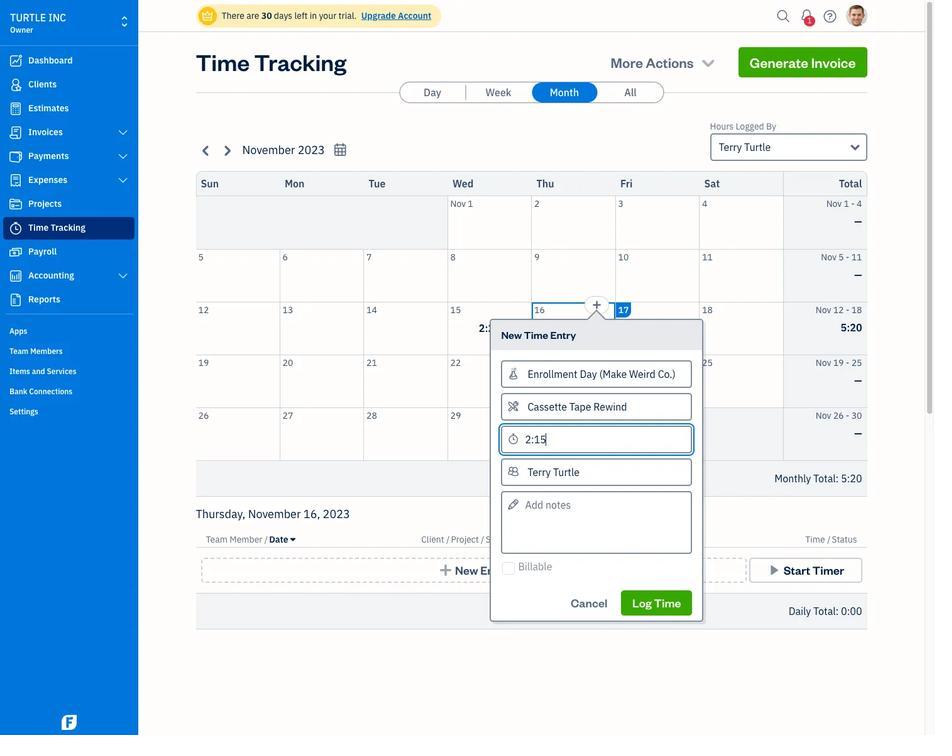 Task type: describe. For each thing, give the bounding box(es) containing it.
hours
[[710, 121, 734, 132]]

2:20
[[479, 322, 500, 335]]

sat
[[705, 177, 720, 190]]

4 / from the left
[[517, 534, 520, 545]]

there
[[222, 10, 245, 21]]

estimates link
[[3, 97, 135, 120]]

12 inside button
[[198, 304, 209, 315]]

nov for nov 5 - 11 —
[[821, 251, 837, 263]]

your
[[319, 10, 337, 21]]

play image
[[767, 564, 782, 577]]

accounting link
[[3, 265, 135, 287]]

14
[[367, 304, 377, 315]]

19 inside nov 19 - 25 —
[[834, 357, 844, 368]]

cancel
[[571, 596, 608, 610]]

turtle
[[745, 141, 771, 153]]

invoices
[[28, 126, 63, 138]]

5 / from the left
[[827, 534, 831, 545]]

new entry button
[[201, 558, 747, 583]]

timer
[[813, 563, 844, 577]]

cancel button
[[560, 590, 619, 616]]

time down "there"
[[196, 47, 250, 77]]

0 vertical spatial entry
[[550, 328, 576, 341]]

reports link
[[3, 289, 135, 311]]

client image
[[8, 79, 23, 91]]

5 inside button
[[198, 251, 204, 263]]

dashboard
[[28, 55, 73, 66]]

date link
[[269, 534, 295, 545]]

chevron large down image for payments
[[117, 152, 129, 162]]

clients
[[28, 79, 57, 90]]

timer image
[[8, 222, 23, 235]]

money image
[[8, 246, 23, 258]]

1 / from the left
[[265, 534, 268, 545]]

18 inside button
[[702, 304, 713, 315]]

more actions
[[611, 53, 694, 71]]

21 button
[[364, 355, 447, 407]]

apps link
[[3, 321, 135, 340]]

log time
[[633, 596, 681, 610]]

apps
[[9, 326, 27, 336]]

: for daily total
[[836, 605, 839, 617]]

— for nov 19 - 25 —
[[855, 374, 862, 386]]

inc
[[48, 11, 66, 24]]

4 button
[[700, 196, 783, 249]]

are
[[247, 10, 259, 21]]

by
[[766, 121, 777, 132]]

30 button
[[532, 408, 615, 460]]

19 button
[[196, 355, 279, 407]]

11 button
[[700, 249, 783, 302]]

generate
[[750, 53, 809, 71]]

hours logged by
[[710, 121, 777, 132]]

freshbooks image
[[59, 715, 79, 730]]

daily
[[789, 605, 811, 617]]

day link
[[400, 82, 465, 102]]

14 button
[[364, 302, 447, 354]]

25 inside button
[[702, 357, 713, 368]]

5 button
[[196, 249, 279, 302]]

sun
[[201, 177, 219, 190]]

member
[[230, 534, 263, 545]]

monthly total : 5:20
[[775, 472, 862, 485]]

1 for nov 1 - 4 —
[[844, 198, 849, 209]]

choose a date image
[[333, 143, 348, 157]]

reports
[[28, 294, 60, 305]]

payroll link
[[3, 241, 135, 263]]

fri
[[621, 177, 633, 190]]

2 / from the left
[[446, 534, 450, 545]]

members
[[30, 346, 63, 356]]

estimate image
[[8, 102, 23, 115]]

Add a team member text field
[[503, 459, 691, 484]]

5:20 inside nov 12 - 18 5:20
[[841, 321, 862, 334]]

9 button
[[532, 249, 615, 302]]

13
[[283, 304, 293, 315]]

logged
[[736, 121, 764, 132]]

new entry
[[455, 563, 509, 577]]

— for nov 1 - 4 —
[[855, 215, 862, 228]]

payroll
[[28, 246, 57, 257]]

0 horizontal spatial 30
[[261, 10, 272, 21]]

status
[[832, 534, 857, 545]]

client
[[421, 534, 444, 545]]

there are 30 days left in your trial. upgrade account
[[222, 10, 432, 21]]

1 vertical spatial november
[[248, 507, 301, 521]]

16 button
[[532, 302, 615, 354]]

in
[[310, 10, 317, 21]]

17
[[618, 304, 629, 315]]

time inside main element
[[28, 222, 49, 233]]

items and services link
[[3, 362, 135, 380]]

time left status
[[806, 534, 825, 545]]

21
[[367, 357, 377, 368]]

6
[[283, 251, 288, 263]]

28 button
[[364, 408, 447, 460]]

add a time entry image
[[592, 297, 602, 312]]

week
[[486, 86, 512, 99]]

search image
[[774, 7, 794, 25]]

8
[[451, 251, 456, 263]]

1 vertical spatial 2023
[[323, 507, 350, 521]]

days
[[274, 10, 292, 21]]

items
[[9, 367, 30, 376]]

15
[[451, 304, 461, 315]]

log
[[633, 596, 652, 610]]

nov for nov 19 - 25 —
[[816, 357, 831, 368]]

team members link
[[3, 341, 135, 360]]

items and services
[[9, 367, 77, 376]]

time tracking link
[[3, 217, 135, 240]]

- for nov 5 - 11 —
[[846, 251, 850, 263]]

team members
[[9, 346, 63, 356]]

nov 5 - 11 —
[[821, 251, 862, 281]]

0 vertical spatial november
[[242, 143, 295, 157]]

nov for nov 12 - 18 5:20
[[816, 304, 831, 315]]

month
[[550, 86, 579, 99]]

payment image
[[8, 150, 23, 163]]

Add notes text field
[[501, 491, 693, 554]]

daily total : 0:00
[[789, 605, 862, 617]]

nov 12 - 18 5:20
[[816, 304, 862, 334]]

1 inside 1 dropdown button
[[808, 16, 812, 25]]

project
[[451, 534, 479, 545]]

0 vertical spatial time tracking
[[196, 47, 346, 77]]

0 vertical spatial tracking
[[254, 47, 346, 77]]

0 vertical spatial total
[[839, 177, 862, 190]]

more
[[611, 53, 643, 71]]

projects link
[[3, 193, 135, 216]]

1 vertical spatial 5:20
[[841, 472, 862, 485]]

connections
[[29, 387, 73, 396]]

week link
[[466, 82, 531, 102]]

- for nov 26 - 30 —
[[846, 410, 850, 421]]

chevron large down image for invoices
[[117, 128, 129, 138]]



Task type: vqa. For each thing, say whether or not it's contained in the screenshot.
project image
yes



Task type: locate. For each thing, give the bounding box(es) containing it.
1 vertical spatial total
[[814, 472, 836, 485]]

4 inside 4 button
[[702, 198, 708, 209]]

main element
[[0, 0, 170, 735]]

payments
[[28, 150, 69, 162]]

report image
[[8, 294, 23, 306]]

— up nov 12 - 18 5:20
[[855, 268, 862, 281]]

caretdown image
[[290, 534, 295, 545]]

chevron large down image for expenses
[[117, 175, 129, 185]]

new inside button
[[455, 563, 478, 577]]

new for new time entry
[[501, 328, 522, 341]]

services
[[47, 367, 77, 376]]

next month image
[[220, 143, 234, 158]]

0 vertical spatial chevron large down image
[[117, 128, 129, 138]]

2 horizontal spatial 30
[[852, 410, 862, 421]]

0 vertical spatial :
[[836, 472, 839, 485]]

7 button
[[364, 249, 447, 302]]

november 2023
[[242, 143, 325, 157]]

time link
[[806, 534, 827, 545]]

nov 26 - 30 —
[[816, 410, 862, 439]]

and
[[32, 367, 45, 376]]

accounting
[[28, 270, 74, 281]]

time inside button
[[654, 596, 681, 610]]

26 down nov 19 - 25 —
[[834, 410, 844, 421]]

1 vertical spatial new
[[455, 563, 478, 577]]

nov up nov 5 - 11 —
[[827, 198, 842, 209]]

nov 19 - 25 —
[[816, 357, 862, 386]]

5 inside nov 5 - 11 —
[[839, 251, 844, 263]]

entry inside new entry button
[[480, 563, 509, 577]]

chevron large down image down invoices link on the left of page
[[117, 152, 129, 162]]

plus image
[[439, 564, 453, 577]]

payments link
[[3, 145, 135, 168]]

time right log
[[654, 596, 681, 610]]

11 down the nov 1 - 4 —
[[852, 251, 862, 263]]

wed
[[453, 177, 474, 190]]

— inside nov 26 - 30 —
[[855, 427, 862, 439]]

Add a service text field
[[503, 394, 691, 419]]

3:00
[[647, 322, 668, 335]]

chevrondown image
[[700, 53, 717, 71]]

1 left go to help icon
[[808, 16, 812, 25]]

/ left date
[[265, 534, 268, 545]]

1 vertical spatial tracking
[[51, 222, 86, 233]]

time tracking down projects link
[[28, 222, 86, 233]]

1 horizontal spatial entry
[[550, 328, 576, 341]]

1 horizontal spatial 11
[[852, 251, 862, 263]]

3 — from the top
[[855, 374, 862, 386]]

0 horizontal spatial 1
[[468, 198, 473, 209]]

bank connections link
[[3, 382, 135, 401]]

nov for nov 1
[[451, 198, 466, 209]]

thursday, november 16, 2023
[[196, 507, 350, 521]]

time / status
[[806, 534, 857, 545]]

— for nov 5 - 11 —
[[855, 268, 862, 281]]

18 down nov 5 - 11 —
[[852, 304, 862, 315]]

1 — from the top
[[855, 215, 862, 228]]

1 horizontal spatial new
[[501, 328, 522, 341]]

turtle
[[10, 11, 46, 24]]

nov down nov 5 - 11 —
[[816, 304, 831, 315]]

13 button
[[280, 302, 363, 354]]

nov inside nov 12 - 18 5:20
[[816, 304, 831, 315]]

left
[[295, 10, 308, 21]]

1 vertical spatial time tracking
[[28, 222, 86, 233]]

12
[[198, 304, 209, 315], [834, 304, 844, 315]]

team inside main element
[[9, 346, 28, 356]]

2 4 from the left
[[857, 198, 862, 209]]

previous month image
[[199, 143, 213, 158]]

nov for nov 1 - 4 —
[[827, 198, 842, 209]]

chart image
[[8, 270, 23, 282]]

12 down nov 5 - 11 —
[[834, 304, 844, 315]]

chevron large down image
[[117, 128, 129, 138], [117, 152, 129, 162]]

tracking inside main element
[[51, 222, 86, 233]]

30 right 'are'
[[261, 10, 272, 21]]

1 button
[[797, 3, 817, 28]]

8 button
[[448, 249, 531, 302]]

1 vertical spatial chevron large down image
[[117, 152, 129, 162]]

- inside the nov 1 - 4 —
[[851, 198, 855, 209]]

7
[[367, 251, 372, 263]]

27 button
[[280, 408, 363, 460]]

nov inside nov 26 - 30 —
[[816, 410, 831, 421]]

1 up nov 5 - 11 —
[[844, 198, 849, 209]]

2 horizontal spatial 1
[[844, 198, 849, 209]]

26
[[198, 410, 209, 421], [834, 410, 844, 421]]

chevron large down image
[[117, 175, 129, 185], [117, 271, 129, 281]]

0 horizontal spatial 11
[[702, 251, 713, 263]]

1 vertical spatial entry
[[480, 563, 509, 577]]

new time entry
[[501, 328, 576, 341]]

new for new entry
[[455, 563, 478, 577]]

nov down wed
[[451, 198, 466, 209]]

: for monthly total
[[836, 472, 839, 485]]

12 inside nov 12 - 18 5:20
[[834, 304, 844, 315]]

1 horizontal spatial 26
[[834, 410, 844, 421]]

4 inside the nov 1 - 4 —
[[857, 198, 862, 209]]

26 inside nov 26 - 30 —
[[834, 410, 844, 421]]

/ left the note
[[517, 534, 520, 545]]

month link
[[532, 82, 597, 102]]

— for nov 26 - 30 —
[[855, 427, 862, 439]]

25 inside nov 19 - 25 —
[[852, 357, 862, 368]]

1 25 from the left
[[702, 357, 713, 368]]

— inside the nov 1 - 4 —
[[855, 215, 862, 228]]

clients link
[[3, 74, 135, 96]]

1 26 from the left
[[198, 410, 209, 421]]

Add a client or project text field
[[503, 361, 691, 386]]

— up monthly total : 5:20
[[855, 427, 862, 439]]

service link
[[486, 534, 517, 545]]

- inside nov 26 - 30 —
[[846, 410, 850, 421]]

11 inside 'button'
[[702, 251, 713, 263]]

3
[[618, 198, 624, 209]]

project image
[[8, 198, 23, 211]]

0 horizontal spatial 4
[[702, 198, 708, 209]]

mon
[[285, 177, 305, 190]]

nov inside nov 19 - 25 —
[[816, 357, 831, 368]]

2 25 from the left
[[852, 357, 862, 368]]

nov 1 button
[[448, 196, 531, 249]]

november right next month 'image'
[[242, 143, 295, 157]]

owner
[[10, 25, 33, 35]]

2 11 from the left
[[852, 251, 862, 263]]

client / project / service / note
[[421, 534, 541, 545]]

2 12 from the left
[[834, 304, 844, 315]]

total right daily
[[814, 605, 836, 617]]

2 19 from the left
[[834, 357, 844, 368]]

26 inside button
[[198, 410, 209, 421]]

date
[[269, 534, 288, 545]]

chevron large down image inside expenses link
[[117, 175, 129, 185]]

0 horizontal spatial 18
[[702, 304, 713, 315]]

crown image
[[201, 9, 214, 22]]

go to help image
[[820, 7, 840, 25]]

2023 right 16,
[[323, 507, 350, 521]]

24 button
[[616, 355, 699, 407]]

team for team member /
[[206, 534, 228, 545]]

generate invoice
[[750, 53, 856, 71]]

25
[[702, 357, 713, 368], [852, 357, 862, 368]]

upgrade account link
[[359, 10, 432, 21]]

settings link
[[3, 402, 135, 421]]

0 vertical spatial team
[[9, 346, 28, 356]]

1 4 from the left
[[702, 198, 708, 209]]

nov for nov 26 - 30 —
[[816, 410, 831, 421]]

time tracking down days
[[196, 47, 346, 77]]

nov down nov 19 - 25 —
[[816, 410, 831, 421]]

19 inside button
[[198, 357, 209, 368]]

generate invoice button
[[739, 47, 867, 77]]

1 horizontal spatial 5
[[839, 251, 844, 263]]

settings
[[9, 407, 38, 416]]

1 18 from the left
[[702, 304, 713, 315]]

1 vertical spatial team
[[206, 534, 228, 545]]

tracking down projects link
[[51, 222, 86, 233]]

— up nov 5 - 11 —
[[855, 215, 862, 228]]

nov 1 - 4 —
[[827, 198, 862, 228]]

/ left service
[[481, 534, 484, 545]]

Duration text field
[[501, 425, 693, 453]]

start
[[784, 563, 811, 577]]

22 button
[[448, 355, 531, 407]]

bank connections
[[9, 387, 73, 396]]

- inside nov 12 - 18 5:20
[[846, 304, 850, 315]]

account
[[398, 10, 432, 21]]

new right plus image
[[455, 563, 478, 577]]

2023 left choose a date image
[[298, 143, 325, 157]]

1 vertical spatial chevron large down image
[[117, 271, 129, 281]]

nov inside nov 5 - 11 —
[[821, 251, 837, 263]]

- for nov 12 - 18 5:20
[[846, 304, 850, 315]]

- inside nov 5 - 11 —
[[846, 251, 850, 263]]

total right the monthly
[[814, 472, 836, 485]]

11 down 4 button
[[702, 251, 713, 263]]

time down 16
[[524, 328, 548, 341]]

nov down nov 12 - 18 5:20
[[816, 357, 831, 368]]

1 11 from the left
[[702, 251, 713, 263]]

0 horizontal spatial 25
[[702, 357, 713, 368]]

0 horizontal spatial time tracking
[[28, 222, 86, 233]]

note
[[521, 534, 541, 545]]

16
[[534, 304, 545, 315]]

4 — from the top
[[855, 427, 862, 439]]

1 chevron large down image from the top
[[117, 175, 129, 185]]

1 horizontal spatial 12
[[834, 304, 844, 315]]

turtle inc owner
[[10, 11, 66, 35]]

/ left status link
[[827, 534, 831, 545]]

1 inside nov 1 button
[[468, 198, 473, 209]]

25 down nov 12 - 18 5:20
[[852, 357, 862, 368]]

- for nov 1 - 4 —
[[851, 198, 855, 209]]

thursday,
[[196, 507, 246, 521]]

log time button
[[621, 590, 693, 616]]

2 18 from the left
[[852, 304, 862, 315]]

chevron large down image inside accounting link
[[117, 271, 129, 281]]

0 horizontal spatial 12
[[198, 304, 209, 315]]

chevron large down image inside the payments 'link'
[[117, 152, 129, 162]]

1 horizontal spatial 30
[[534, 410, 545, 421]]

5:20 up nov 19 - 25 —
[[841, 321, 862, 334]]

19
[[198, 357, 209, 368], [834, 357, 844, 368]]

1 horizontal spatial time tracking
[[196, 47, 346, 77]]

new right 2:20
[[501, 328, 522, 341]]

total up the nov 1 - 4 —
[[839, 177, 862, 190]]

team down apps
[[9, 346, 28, 356]]

18
[[702, 304, 713, 315], [852, 304, 862, 315]]

chevron large down image up projects link
[[117, 175, 129, 185]]

2 : from the top
[[836, 605, 839, 617]]

start timer
[[784, 563, 844, 577]]

november up date
[[248, 507, 301, 521]]

0 vertical spatial chevron large down image
[[117, 175, 129, 185]]

0 horizontal spatial 5
[[198, 251, 204, 263]]

1 horizontal spatial 1
[[808, 16, 812, 25]]

1 down wed
[[468, 198, 473, 209]]

1 chevron large down image from the top
[[117, 128, 129, 138]]

2 chevron large down image from the top
[[117, 152, 129, 162]]

0 horizontal spatial 26
[[198, 410, 209, 421]]

0 vertical spatial new
[[501, 328, 522, 341]]

: right the monthly
[[836, 472, 839, 485]]

nov down the nov 1 - 4 —
[[821, 251, 837, 263]]

5:20 down nov 26 - 30 —
[[841, 472, 862, 485]]

2 chevron large down image from the top
[[117, 271, 129, 281]]

0:00
[[841, 605, 862, 617]]

1 for nov 1
[[468, 198, 473, 209]]

status link
[[832, 534, 857, 545]]

: left 0:00 on the bottom of page
[[836, 605, 839, 617]]

day
[[424, 86, 441, 99]]

terry turtle
[[719, 141, 771, 153]]

tue
[[369, 177, 386, 190]]

12 down 5 button
[[198, 304, 209, 315]]

chevron large down image for accounting
[[117, 271, 129, 281]]

2 26 from the left
[[834, 410, 844, 421]]

invoice image
[[8, 126, 23, 139]]

30 inside button
[[534, 410, 545, 421]]

30 down 23 button
[[534, 410, 545, 421]]

10
[[618, 251, 629, 263]]

22
[[451, 357, 461, 368]]

- inside nov 19 - 25 —
[[846, 357, 850, 368]]

11 inside nov 5 - 11 —
[[852, 251, 862, 263]]

1 horizontal spatial tracking
[[254, 47, 346, 77]]

time tracking inside time tracking link
[[28, 222, 86, 233]]

monthly
[[775, 472, 811, 485]]

25 down 18 button
[[702, 357, 713, 368]]

expense image
[[8, 174, 23, 187]]

0 vertical spatial 5:20
[[841, 321, 862, 334]]

total for daily total
[[814, 605, 836, 617]]

0 horizontal spatial tracking
[[51, 222, 86, 233]]

1 vertical spatial :
[[836, 605, 839, 617]]

0 horizontal spatial 19
[[198, 357, 209, 368]]

:
[[836, 472, 839, 485], [836, 605, 839, 617]]

23
[[534, 357, 545, 368]]

18 inside nov 12 - 18 5:20
[[852, 304, 862, 315]]

3 / from the left
[[481, 534, 484, 545]]

1 : from the top
[[836, 472, 839, 485]]

time right timer image
[[28, 222, 49, 233]]

nov 1
[[451, 198, 473, 209]]

0 horizontal spatial new
[[455, 563, 478, 577]]

1 inside the nov 1 - 4 —
[[844, 198, 849, 209]]

19 down nov 12 - 18 5:20
[[834, 357, 844, 368]]

nov inside button
[[451, 198, 466, 209]]

tracking down 'left'
[[254, 47, 346, 77]]

chevron large down image up reports link
[[117, 271, 129, 281]]

18 down 11 'button'
[[702, 304, 713, 315]]

time tracking
[[196, 47, 346, 77], [28, 222, 86, 233]]

nov inside the nov 1 - 4 —
[[827, 198, 842, 209]]

1 horizontal spatial 18
[[852, 304, 862, 315]]

0 horizontal spatial entry
[[480, 563, 509, 577]]

30 down nov 19 - 25 —
[[852, 410, 862, 421]]

19 down "12" button
[[198, 357, 209, 368]]

26 down 19 button
[[198, 410, 209, 421]]

1 horizontal spatial 19
[[834, 357, 844, 368]]

dashboard image
[[8, 55, 23, 67]]

- for nov 19 - 25 —
[[846, 357, 850, 368]]

0 vertical spatial 2023
[[298, 143, 325, 157]]

all link
[[598, 82, 663, 102]]

projects
[[28, 198, 62, 209]]

0 horizontal spatial team
[[9, 346, 28, 356]]

2 vertical spatial total
[[814, 605, 836, 617]]

2 — from the top
[[855, 268, 862, 281]]

30 inside nov 26 - 30 —
[[852, 410, 862, 421]]

team for team members
[[9, 346, 28, 356]]

1 horizontal spatial team
[[206, 534, 228, 545]]

1 horizontal spatial 4
[[857, 198, 862, 209]]

/ right client at left bottom
[[446, 534, 450, 545]]

all
[[625, 86, 637, 99]]

thu
[[537, 177, 554, 190]]

23 button
[[532, 355, 615, 407]]

2 5 from the left
[[839, 251, 844, 263]]

chevron large down image up the payments 'link' in the top of the page
[[117, 128, 129, 138]]

1 19 from the left
[[198, 357, 209, 368]]

1 5 from the left
[[198, 251, 204, 263]]

total for monthly total
[[814, 472, 836, 485]]

— inside nov 5 - 11 —
[[855, 268, 862, 281]]

1 12 from the left
[[198, 304, 209, 315]]

— up nov 26 - 30 —
[[855, 374, 862, 386]]

1 horizontal spatial 25
[[852, 357, 862, 368]]

team down thursday,
[[206, 534, 228, 545]]

— inside nov 19 - 25 —
[[855, 374, 862, 386]]

2 button
[[532, 196, 615, 249]]



